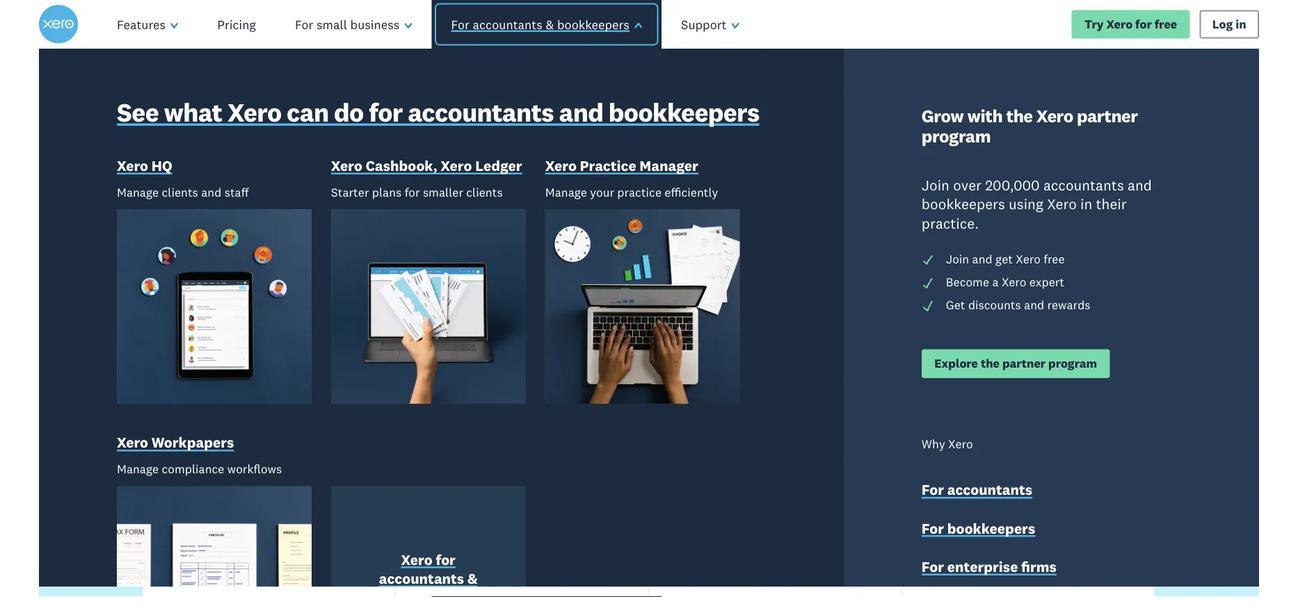 Task type: vqa. For each thing, say whether or not it's contained in the screenshot.


Task type: locate. For each thing, give the bounding box(es) containing it.
1 vertical spatial in
[[1081, 195, 1093, 213]]

why
[[922, 436, 946, 451]]

2 over 3 months from the left
[[735, 571, 815, 586]]

0 vertical spatial partner
[[1077, 104, 1138, 126]]

over inside join over 200,000 accountants and bookkeepers using xero in their practice.
[[953, 176, 982, 194]]

become a xero expert
[[946, 274, 1065, 289]]

included image
[[922, 277, 934, 289]]

0 horizontal spatial in
[[1081, 195, 1093, 213]]

2 per from the left
[[1013, 522, 1031, 537]]

the right explore on the right of page
[[981, 356, 1000, 371]]

1 vertical spatial free
[[691, 188, 730, 216]]

xero inside join over 200,000 accountants and bookkeepers using xero in their practice.
[[1047, 195, 1077, 213]]

per
[[507, 522, 525, 537], [1013, 522, 1031, 537]]

&
[[546, 16, 554, 32], [468, 570, 478, 588]]

200,000
[[986, 176, 1040, 194]]

0 vertical spatial &
[[546, 16, 554, 32]]

included image
[[922, 254, 934, 267], [922, 299, 934, 312]]

2 horizontal spatial over 3 months
[[988, 571, 1069, 586]]

1 clients from the left
[[162, 184, 198, 199]]

1 vertical spatial 50%
[[715, 354, 745, 372]]

over 3 months
[[482, 571, 562, 586], [735, 571, 815, 586], [988, 571, 1069, 586]]

their
[[1096, 195, 1127, 213]]

1 over 3 months from the left
[[482, 571, 562, 586]]

month up firms
[[1034, 522, 1070, 537]]

discounts
[[969, 297, 1021, 312]]

2 month from the left
[[1034, 522, 1070, 537]]

1 vertical spatial &
[[468, 570, 478, 588]]

1 vertical spatial program
[[1049, 356, 1098, 371]]

1 vertical spatial join
[[946, 252, 970, 267]]

explore the partner program
[[935, 356, 1098, 371]]

join inside join over 200,000 accountants and bookkeepers using xero in their practice.
[[922, 176, 950, 194]]

practice
[[617, 184, 662, 199]]

xero hq link
[[117, 156, 172, 178]]

starter
[[331, 184, 369, 199]]

for inside for small business dropdown button
[[295, 16, 313, 32]]

1 horizontal spatial the
[[1007, 104, 1033, 126]]

3
[[549, 188, 561, 216], [793, 354, 801, 372], [509, 571, 516, 586], [763, 571, 769, 586], [1016, 571, 1023, 586]]

program down the rewards
[[1049, 356, 1098, 371]]

free
[[1155, 17, 1178, 32], [691, 188, 730, 216], [1044, 252, 1065, 267]]

your
[[637, 97, 757, 170], [590, 184, 614, 199]]

0 horizontal spatial per
[[507, 522, 525, 537]]

0 vertical spatial free
[[1155, 17, 1178, 32]]

0 vertical spatial 50%
[[465, 188, 510, 216]]

partner
[[1077, 104, 1138, 126], [1003, 356, 1046, 371]]

xero workpapers link
[[117, 433, 234, 455]]

1 horizontal spatial month
[[1034, 522, 1070, 537]]

program inside grow with the xero partner program
[[922, 125, 991, 147]]

manage down practice
[[545, 184, 587, 199]]

for
[[295, 16, 313, 32], [451, 16, 470, 32], [922, 481, 944, 499], [922, 519, 944, 537], [922, 558, 944, 576]]

1 vertical spatial partner
[[1003, 356, 1046, 371]]

0 vertical spatial the
[[1007, 104, 1033, 126]]

for accountants link
[[922, 481, 1033, 502]]

0 vertical spatial included image
[[922, 254, 934, 267]]

for for for bookkeepers
[[922, 519, 944, 537]]

small
[[317, 16, 347, 32]]

bookkeepers
[[557, 16, 630, 32], [609, 96, 760, 128], [922, 195, 1005, 213], [948, 519, 1036, 537], [385, 589, 473, 598]]

enterprise
[[948, 558, 1018, 576]]

1 vertical spatial your
[[590, 184, 614, 199]]

1 horizontal spatial in
[[1236, 17, 1247, 32]]

months
[[567, 188, 643, 216], [519, 571, 562, 586], [772, 571, 815, 586], [1025, 571, 1069, 586]]

join for join and get xero free
[[946, 252, 970, 267]]

support
[[736, 188, 814, 216]]

manage down xero hq link
[[117, 184, 159, 199]]

1 horizontal spatial clients
[[466, 184, 503, 199]]

what
[[164, 96, 222, 128]]

your down practice
[[590, 184, 614, 199]]

for accountants
[[922, 481, 1033, 499]]

join
[[922, 176, 950, 194], [946, 252, 970, 267]]

50%
[[465, 188, 510, 216], [715, 354, 745, 372]]

0 horizontal spatial get
[[688, 354, 712, 372]]

on
[[435, 188, 460, 216]]

2 vertical spatial free
[[1044, 252, 1065, 267]]

0 vertical spatial your
[[637, 97, 757, 170]]

.
[[526, 501, 531, 521]]

the right with
[[1007, 104, 1033, 126]]

month for .
[[528, 522, 563, 537]]

1 per from the left
[[507, 522, 525, 537]]

for for for small business
[[295, 16, 313, 32]]

in right log
[[1236, 17, 1247, 32]]

included image for join and get xero free
[[922, 254, 934, 267]]

1 month from the left
[[528, 522, 563, 537]]

and
[[559, 96, 603, 128], [1128, 176, 1152, 194], [201, 184, 222, 199], [648, 188, 686, 216], [973, 252, 993, 267], [1024, 297, 1045, 312]]

accountants inside dropdown button
[[473, 16, 543, 32]]

1 horizontal spatial free
[[1044, 252, 1065, 267]]

off
[[748, 354, 766, 372]]

manage down xero workpapers link
[[117, 462, 159, 477]]

getting
[[820, 188, 890, 216]]

0 vertical spatial in
[[1236, 17, 1247, 32]]

for accountants & bookkeepers
[[451, 16, 630, 32]]

your up efficiently
[[637, 97, 757, 170]]

practice.
[[922, 214, 979, 232]]

$ 39 usd per month
[[987, 476, 1070, 537]]

clients
[[162, 184, 198, 199], [466, 184, 503, 199]]

month inside '$ 39 usd per month'
[[1034, 522, 1070, 537]]

1 horizontal spatial 50%
[[715, 354, 745, 372]]

0 vertical spatial program
[[922, 125, 991, 147]]

in left 'their'
[[1081, 195, 1093, 213]]

1 horizontal spatial partner
[[1077, 104, 1138, 126]]

clients down 'hq'
[[162, 184, 198, 199]]

pricing link
[[198, 0, 276, 49]]

join up practice.
[[922, 176, 950, 194]]

0 horizontal spatial over 3 months
[[482, 571, 562, 586]]

why xero
[[922, 436, 973, 451]]

0 horizontal spatial the
[[981, 356, 1000, 371]]

1 horizontal spatial over 3 months
[[735, 571, 815, 586]]

see
[[117, 96, 159, 128]]

0 horizontal spatial month
[[528, 522, 563, 537]]

program up 'set'
[[922, 125, 991, 147]]

join up become
[[946, 252, 970, 267]]

0 vertical spatial get
[[946, 297, 966, 312]]

xero
[[1107, 17, 1133, 32], [228, 96, 281, 128], [1037, 104, 1074, 126], [117, 156, 148, 175], [331, 156, 363, 175], [441, 156, 472, 175], [545, 156, 577, 175], [896, 188, 941, 216], [1047, 195, 1077, 213], [1016, 252, 1041, 267], [1002, 274, 1027, 289], [117, 434, 148, 452], [949, 436, 973, 451], [401, 551, 433, 569]]

0 vertical spatial join
[[922, 176, 950, 194]]

7 . 50 per month
[[503, 476, 563, 537]]

accountants
[[473, 16, 543, 32], [408, 96, 554, 128], [1044, 176, 1124, 194], [948, 481, 1033, 499], [379, 570, 464, 588]]

0 horizontal spatial &
[[468, 570, 478, 588]]

1 vertical spatial included image
[[922, 299, 934, 312]]

0 horizontal spatial your
[[590, 184, 614, 199]]

firms
[[1022, 558, 1057, 576]]

month inside the 7 . 50 per month
[[528, 522, 563, 537]]

for inside 'for accountants & bookkeepers' dropdown button
[[451, 16, 470, 32]]

miss
[[344, 188, 390, 216]]

bookkeepers inside see what xero can do for accountants and bookkeepers link
[[609, 96, 760, 128]]

get down become
[[946, 297, 966, 312]]

get left off
[[688, 354, 712, 372]]

and inside join over 200,000 accountants and bookkeepers using xero in their practice.
[[1128, 176, 1152, 194]]

don't miss out on 50% for 3 months and free support getting xero set up.
[[284, 188, 1015, 216]]

for inside for enterprise firms link
[[922, 558, 944, 576]]

free up expert
[[1044, 252, 1065, 267]]

for inside for bookkeepers link
[[922, 519, 944, 537]]

0 horizontal spatial program
[[922, 125, 991, 147]]

ledger
[[475, 156, 522, 175]]

1 horizontal spatial &
[[546, 16, 554, 32]]

per inside the 7 . 50 per month
[[507, 522, 525, 537]]

manage for hq
[[117, 184, 159, 199]]

cashbook,
[[366, 156, 437, 175]]

for
[[1136, 17, 1152, 32], [369, 96, 403, 128], [405, 184, 420, 199], [516, 188, 544, 216], [770, 354, 789, 372], [436, 551, 456, 569]]

1 included image from the top
[[922, 254, 934, 267]]

1 horizontal spatial per
[[1013, 522, 1031, 537]]

xero for accountants & bookkeepers link
[[360, 550, 497, 598]]

included image up included image
[[922, 254, 934, 267]]

log in link
[[1200, 10, 1260, 39]]

practice
[[580, 156, 636, 175]]

xero for accountants & bookkeepers
[[379, 551, 478, 598]]

grow
[[922, 104, 964, 126]]

2 included image from the top
[[922, 299, 934, 312]]

0 horizontal spatial partner
[[1003, 356, 1046, 371]]

month down 50
[[528, 522, 563, 537]]

bookkeepers inside join over 200,000 accountants and bookkeepers using xero in their practice.
[[922, 195, 1005, 213]]

up.
[[983, 188, 1015, 216]]

50% left off
[[715, 354, 745, 372]]

0 horizontal spatial clients
[[162, 184, 198, 199]]

included image down included image
[[922, 299, 934, 312]]

accountants inside the xero for accountants & bookkeepers
[[379, 570, 464, 588]]

clients down ledger
[[466, 184, 503, 199]]

smaller
[[423, 184, 463, 199]]

free down manager
[[691, 188, 730, 216]]

for enterprise firms link
[[922, 557, 1057, 579]]

get 50% off for 3 months*
[[688, 354, 862, 372]]

for enterprise firms
[[922, 558, 1057, 576]]

1 horizontal spatial get
[[946, 297, 966, 312]]

50% down ledger
[[465, 188, 510, 216]]

1 vertical spatial the
[[981, 356, 1000, 371]]

log
[[1213, 17, 1233, 32]]

don't
[[284, 188, 339, 216]]

out
[[396, 188, 429, 216]]

per inside '$ 39 usd per month'
[[1013, 522, 1031, 537]]

1 vertical spatial get
[[688, 354, 712, 372]]

for inside for accountants link
[[922, 481, 944, 499]]

month
[[528, 522, 563, 537], [1034, 522, 1070, 537]]

free left log
[[1155, 17, 1178, 32]]



Task type: describe. For each thing, give the bounding box(es) containing it.
plans to suit your
[[296, 97, 770, 170]]

1 horizontal spatial your
[[637, 97, 757, 170]]

rewards
[[1048, 297, 1091, 312]]

accountants inside join over 200,000 accountants and bookkeepers using xero in their practice.
[[1044, 176, 1124, 194]]

for for for accountants & bookkeepers
[[451, 16, 470, 32]]

39
[[1010, 476, 1057, 528]]

get discounts and rewards
[[946, 297, 1091, 312]]

for for for enterprise firms
[[922, 558, 944, 576]]

xero practice manager link
[[545, 156, 699, 178]]

plans
[[372, 184, 402, 199]]

join and get xero free
[[946, 252, 1065, 267]]

do
[[334, 96, 364, 128]]

manage clients and staff
[[117, 184, 249, 199]]

per for 7
[[507, 522, 525, 537]]

see what xero can do for accountants and bookkeepers link
[[117, 96, 760, 131]]

explore the partner program link
[[922, 349, 1110, 378]]

a
[[993, 274, 999, 289]]

included image for get discounts and rewards
[[922, 299, 934, 312]]

xero inside grow with the xero partner program
[[1037, 104, 1074, 126]]

get
[[996, 252, 1013, 267]]

get for get discounts and rewards
[[946, 297, 966, 312]]

join for join over 200,000 accountants and bookkeepers using xero in their practice.
[[922, 176, 950, 194]]

support
[[681, 16, 727, 32]]

and inside see what xero can do for accountants and bookkeepers link
[[559, 96, 603, 128]]

& inside the xero for accountants & bookkeepers
[[468, 570, 478, 588]]

0 horizontal spatial free
[[691, 188, 730, 216]]

efficiently
[[665, 184, 718, 199]]

pricing
[[217, 16, 256, 32]]

1 horizontal spatial program
[[1049, 356, 1098, 371]]

partner inside grow with the xero partner program
[[1077, 104, 1138, 126]]

xero cashbook, xero ledger
[[331, 156, 522, 175]]

& inside dropdown button
[[546, 16, 554, 32]]

bookkeepers inside 'for accountants & bookkeepers' dropdown button
[[557, 16, 630, 32]]

manage your practice efficiently
[[545, 184, 718, 199]]

bookkeepers inside for bookkeepers link
[[948, 519, 1036, 537]]

try
[[1085, 17, 1104, 32]]

business
[[350, 16, 400, 32]]

2 clients from the left
[[466, 184, 503, 199]]

for inside the xero for accountants & bookkeepers
[[436, 551, 456, 569]]

xero homepage image
[[39, 5, 78, 44]]

plans
[[296, 97, 443, 170]]

xero hq
[[117, 156, 172, 175]]

expert
[[1030, 274, 1065, 289]]

for bookkeepers
[[922, 519, 1036, 537]]

xero workpapers
[[117, 434, 234, 452]]

suit
[[524, 97, 625, 170]]

for bookkeepers link
[[922, 519, 1036, 541]]

2 horizontal spatial free
[[1155, 17, 1178, 32]]

try xero for free link
[[1072, 10, 1190, 39]]

for small business button
[[276, 0, 432, 49]]

starter plans for smaller clients
[[331, 184, 503, 199]]

explore
[[935, 356, 978, 371]]

months*
[[804, 354, 862, 372]]

using
[[1009, 195, 1044, 213]]

try xero for free
[[1085, 17, 1178, 32]]

manager
[[640, 156, 699, 175]]

support button
[[662, 0, 759, 49]]

xero cashbook, xero ledger link
[[331, 156, 522, 178]]

month for 39
[[1034, 522, 1070, 537]]

xero practice manager
[[545, 156, 699, 175]]

in inside join over 200,000 accountants and bookkeepers using xero in their practice.
[[1081, 195, 1093, 213]]

per for $
[[1013, 522, 1031, 537]]

7
[[503, 476, 526, 528]]

can
[[287, 96, 329, 128]]

features button
[[97, 0, 198, 49]]

for accountants & bookkeepers button
[[427, 0, 667, 49]]

the inside grow with the xero partner program
[[1007, 104, 1033, 126]]

manage for practice
[[545, 184, 587, 199]]

with
[[968, 104, 1003, 126]]

to
[[456, 97, 512, 170]]

log in
[[1213, 17, 1247, 32]]

become
[[946, 274, 990, 289]]

see what xero can do for accountants and bookkeepers
[[117, 96, 760, 128]]

50
[[531, 501, 550, 521]]

$
[[1000, 501, 1010, 521]]

early
[[504, 402, 540, 420]]

compliance
[[162, 462, 224, 477]]

0 horizontal spatial 50%
[[465, 188, 510, 216]]

set
[[947, 188, 978, 216]]

workpapers
[[152, 434, 234, 452]]

bookkeepers inside the xero for accountants & bookkeepers
[[385, 589, 473, 598]]

grow with the xero partner program
[[922, 104, 1138, 147]]

usd
[[987, 522, 1010, 537]]

3 over 3 months from the left
[[988, 571, 1069, 586]]

for for for accountants
[[922, 481, 944, 499]]

join over 200,000 accountants and bookkeepers using xero in their practice.
[[922, 176, 1152, 232]]

hq
[[152, 156, 172, 175]]

manage for workpapers
[[117, 462, 159, 477]]

manage compliance workflows
[[117, 462, 282, 477]]

xero inside the xero for accountants & bookkeepers
[[401, 551, 433, 569]]

get for get 50% off for 3 months*
[[688, 354, 712, 372]]

staff
[[225, 184, 249, 199]]



